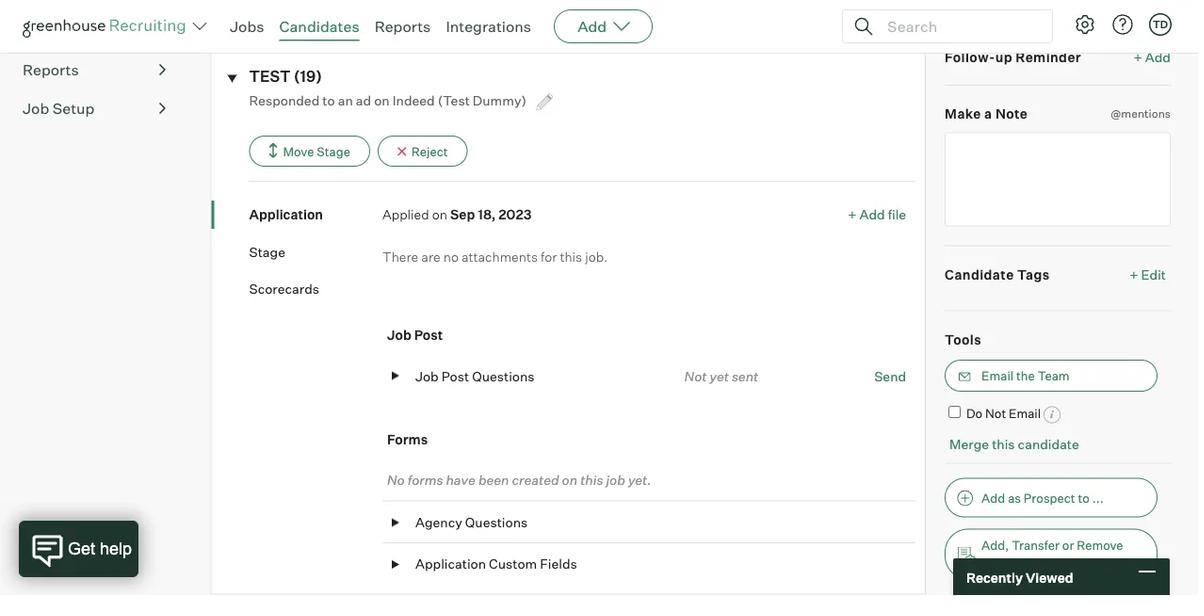 Task type: locate. For each thing, give the bounding box(es) containing it.
have
[[446, 472, 476, 489]]

note
[[996, 106, 1028, 122]]

on
[[374, 92, 390, 109], [432, 207, 447, 223], [562, 472, 578, 489]]

(test
[[438, 92, 470, 109]]

(19)
[[294, 67, 322, 86]]

job for job post
[[387, 327, 411, 344]]

on right created
[[562, 472, 578, 489]]

jobs
[[230, 17, 264, 36], [1053, 557, 1080, 572]]

email left the
[[982, 369, 1014, 384]]

this right for
[[560, 249, 582, 265]]

1 vertical spatial this
[[992, 436, 1015, 453]]

sep
[[450, 207, 475, 223]]

application
[[249, 207, 323, 223], [415, 556, 486, 573]]

Search text field
[[883, 13, 1035, 40]]

0 vertical spatial reports
[[375, 17, 431, 36]]

0 vertical spatial job
[[23, 100, 49, 118]]

application up "stage" link
[[249, 207, 323, 223]]

job left "setup" on the top
[[23, 100, 49, 118]]

1 horizontal spatial job
[[387, 327, 411, 344]]

follow-up reminder
[[945, 49, 1082, 65]]

jobs link
[[230, 17, 264, 36]]

1 vertical spatial reports link
[[23, 59, 166, 82]]

0 vertical spatial to
[[322, 92, 335, 109]]

on right ad
[[374, 92, 390, 109]]

yet
[[710, 369, 729, 385]]

merge
[[950, 436, 989, 453]]

0 horizontal spatial to
[[322, 92, 335, 109]]

move
[[283, 144, 314, 159]]

sent
[[732, 369, 759, 385]]

add, transfer or remove candidate's jobs button
[[945, 530, 1158, 580]]

candidate's
[[982, 557, 1050, 572]]

job down there
[[387, 327, 411, 344]]

on left sep at left
[[432, 207, 447, 223]]

email up 'merge this candidate'
[[1009, 406, 1041, 421]]

1 vertical spatial +
[[848, 207, 857, 223]]

created
[[512, 472, 559, 489]]

reports
[[375, 17, 431, 36], [23, 61, 79, 80]]

0 horizontal spatial stage
[[249, 244, 285, 260]]

2 horizontal spatial job
[[415, 368, 439, 385]]

integrations
[[446, 17, 531, 36]]

reports up indeed
[[375, 17, 431, 36]]

add,
[[982, 538, 1009, 553]]

0 vertical spatial this
[[560, 249, 582, 265]]

application inside application link
[[249, 207, 323, 223]]

as
[[1008, 491, 1021, 506]]

2 vertical spatial job
[[415, 368, 439, 385]]

questions
[[472, 368, 535, 385], [465, 514, 528, 531]]

make a note
[[945, 106, 1028, 122]]

been
[[478, 472, 509, 489]]

add button
[[554, 9, 653, 43]]

reports link up job setup link on the top
[[23, 59, 166, 82]]

fields
[[540, 556, 577, 573]]

reports link up indeed
[[375, 17, 431, 36]]

2 vertical spatial +
[[1130, 266, 1139, 283]]

1 horizontal spatial not
[[985, 406, 1006, 421]]

2 vertical spatial on
[[562, 472, 578, 489]]

do not email
[[967, 406, 1041, 421]]

0 vertical spatial on
[[374, 92, 390, 109]]

application down agency
[[415, 556, 486, 573]]

1 vertical spatial application
[[415, 556, 486, 573]]

1 vertical spatial to
[[1078, 491, 1090, 506]]

add
[[578, 17, 607, 36], [1145, 49, 1171, 65], [860, 207, 885, 223], [982, 491, 1006, 506]]

reminder
[[1016, 49, 1082, 65]]

there are no attachments for this job.
[[383, 249, 608, 265]]

0 horizontal spatial jobs
[[230, 17, 264, 36]]

1 vertical spatial stage
[[249, 244, 285, 260]]

td
[[1153, 18, 1168, 31]]

1 horizontal spatial stage
[[317, 144, 350, 159]]

post
[[414, 327, 443, 344], [442, 368, 469, 385]]

recently
[[967, 569, 1023, 586]]

2 vertical spatial this
[[580, 472, 603, 489]]

1 horizontal spatial jobs
[[1053, 557, 1080, 572]]

do
[[967, 406, 983, 421]]

stage up "scorecards"
[[249, 244, 285, 260]]

to left an
[[322, 92, 335, 109]]

+ edit link
[[1125, 262, 1171, 288]]

1 vertical spatial not
[[985, 406, 1006, 421]]

0 horizontal spatial reports
[[23, 61, 79, 80]]

scorecards link
[[249, 280, 382, 298]]

post up "job post questions"
[[414, 327, 443, 344]]

1 vertical spatial post
[[442, 368, 469, 385]]

0 horizontal spatial reports link
[[23, 59, 166, 82]]

reports down the pipeline
[[23, 61, 79, 80]]

edit
[[1141, 266, 1166, 283]]

job down job post
[[415, 368, 439, 385]]

applied      on sep 18, 2023
[[383, 207, 532, 223]]

2023
[[499, 207, 532, 223]]

email inside button
[[982, 369, 1014, 384]]

candidate
[[945, 266, 1014, 283]]

file
[[888, 207, 906, 223]]

0 horizontal spatial on
[[374, 92, 390, 109]]

0 horizontal spatial job
[[23, 100, 49, 118]]

1 horizontal spatial reports
[[375, 17, 431, 36]]

reports link
[[375, 17, 431, 36], [23, 59, 166, 82]]

add, transfer or remove candidate's jobs
[[982, 538, 1124, 572]]

scorecards
[[249, 281, 319, 298]]

0 vertical spatial reports link
[[375, 17, 431, 36]]

forms
[[387, 431, 428, 448]]

1 vertical spatial job
[[387, 327, 411, 344]]

an
[[338, 92, 353, 109]]

for
[[541, 249, 557, 265]]

0 vertical spatial not
[[685, 369, 707, 385]]

1 vertical spatial reports
[[23, 61, 79, 80]]

+ for + edit
[[1130, 266, 1139, 283]]

agency questions
[[415, 514, 528, 531]]

0 vertical spatial questions
[[472, 368, 535, 385]]

not
[[685, 369, 707, 385], [985, 406, 1006, 421]]

add inside button
[[982, 491, 1006, 506]]

1 horizontal spatial reports link
[[375, 17, 431, 36]]

0 vertical spatial +
[[1134, 49, 1143, 65]]

0 vertical spatial post
[[414, 327, 443, 344]]

move stage
[[283, 144, 350, 159]]

1 horizontal spatial application
[[415, 556, 486, 573]]

@mentions
[[1111, 107, 1171, 121]]

responded to an ad on indeed (test dummy)
[[249, 92, 530, 109]]

1 horizontal spatial on
[[432, 207, 447, 223]]

no forms have been created on this job yet.
[[387, 472, 651, 489]]

jobs down the or
[[1053, 557, 1080, 572]]

application custom fields
[[415, 556, 577, 573]]

this left job in the right of the page
[[580, 472, 603, 489]]

add as prospect to ... button
[[945, 479, 1158, 518]]

not left yet
[[685, 369, 707, 385]]

this down do not email
[[992, 436, 1015, 453]]

greenhouse recruiting image
[[23, 15, 192, 38]]

1 horizontal spatial to
[[1078, 491, 1090, 506]]

application for application
[[249, 207, 323, 223]]

to left '...'
[[1078, 491, 1090, 506]]

transfer
[[1012, 538, 1060, 553]]

+ for + add file
[[848, 207, 857, 223]]

job post
[[387, 327, 443, 344]]

jobs inside the add, transfer or remove candidate's jobs
[[1053, 557, 1080, 572]]

+
[[1134, 49, 1143, 65], [848, 207, 857, 223], [1130, 266, 1139, 283]]

2 horizontal spatial on
[[562, 472, 578, 489]]

post down job post
[[442, 368, 469, 385]]

job for job setup
[[23, 100, 49, 118]]

stage right the move on the top of the page
[[317, 144, 350, 159]]

stage
[[317, 144, 350, 159], [249, 244, 285, 260]]

1 vertical spatial jobs
[[1053, 557, 1080, 572]]

0 vertical spatial email
[[982, 369, 1014, 384]]

not yet sent
[[685, 369, 759, 385]]

0 vertical spatial stage
[[317, 144, 350, 159]]

prospect
[[1024, 491, 1076, 506]]

None text field
[[945, 133, 1171, 227]]

post for job post questions
[[442, 368, 469, 385]]

indeed
[[393, 92, 435, 109]]

jobs up test
[[230, 17, 264, 36]]

stage link
[[249, 243, 382, 261]]

follow-
[[945, 49, 996, 65]]

0 horizontal spatial application
[[249, 207, 323, 223]]

Do Not Email checkbox
[[949, 406, 961, 419]]

+ for + add
[[1134, 49, 1143, 65]]

stage inside move stage 'button'
[[317, 144, 350, 159]]

configure image
[[1074, 13, 1097, 36]]

0 vertical spatial application
[[249, 207, 323, 223]]

stage inside "stage" link
[[249, 244, 285, 260]]

setup
[[53, 100, 95, 118]]

not right do
[[985, 406, 1006, 421]]



Task type: vqa. For each thing, say whether or not it's contained in the screenshot.
2023
yes



Task type: describe. For each thing, give the bounding box(es) containing it.
or
[[1063, 538, 1074, 553]]

1 vertical spatial on
[[432, 207, 447, 223]]

remove
[[1077, 538, 1124, 553]]

no
[[387, 472, 405, 489]]

attachments
[[462, 249, 538, 265]]

18,
[[478, 207, 496, 223]]

there
[[383, 249, 419, 265]]

pipeline
[[23, 22, 79, 41]]

td button
[[1149, 13, 1172, 36]]

candidates link
[[279, 17, 360, 36]]

0 horizontal spatial not
[[685, 369, 707, 385]]

a
[[985, 106, 993, 122]]

job setup link
[[23, 98, 166, 120]]

ad
[[356, 92, 371, 109]]

job.
[[585, 249, 608, 265]]

+ edit
[[1130, 266, 1166, 283]]

are
[[421, 249, 441, 265]]

merge this candidate
[[950, 436, 1080, 453]]

job
[[606, 472, 625, 489]]

application link
[[249, 206, 382, 224]]

...
[[1093, 491, 1104, 506]]

candidate
[[1018, 436, 1080, 453]]

post for job post
[[414, 327, 443, 344]]

add as prospect to ...
[[982, 491, 1104, 506]]

+ add
[[1134, 49, 1171, 65]]

merge this candidate link
[[950, 436, 1080, 453]]

test
[[249, 67, 291, 86]]

responded
[[249, 92, 320, 109]]

add inside popup button
[[578, 17, 607, 36]]

agency
[[415, 514, 462, 531]]

to inside button
[[1078, 491, 1090, 506]]

make
[[945, 106, 981, 122]]

applied
[[383, 207, 429, 223]]

application for application custom fields
[[415, 556, 486, 573]]

0 vertical spatial jobs
[[230, 17, 264, 36]]

@mentions link
[[1111, 105, 1171, 123]]

1 vertical spatial questions
[[465, 514, 528, 531]]

send link
[[865, 368, 906, 385]]

1 vertical spatial email
[[1009, 406, 1041, 421]]

candidates
[[279, 17, 360, 36]]

job post questions
[[415, 368, 535, 385]]

up
[[995, 49, 1013, 65]]

job for job post questions
[[415, 368, 439, 385]]

integrations link
[[446, 17, 531, 36]]

recently viewed
[[967, 569, 1074, 586]]

+ add file link
[[848, 206, 906, 224]]

email the team button
[[945, 360, 1158, 392]]

candidate tags
[[945, 266, 1050, 283]]

+ add link
[[1134, 48, 1171, 66]]

+ add file
[[848, 207, 906, 223]]

viewed
[[1026, 569, 1074, 586]]

yet.
[[628, 472, 651, 489]]

reject button
[[378, 136, 468, 167]]

team
[[1038, 369, 1070, 384]]

tools
[[945, 331, 982, 348]]

reject
[[412, 144, 448, 159]]

td button
[[1146, 9, 1176, 40]]

test (19)
[[249, 67, 322, 86]]

tags
[[1017, 266, 1050, 283]]

the
[[1017, 369, 1035, 384]]

email the team
[[982, 369, 1070, 384]]

forms
[[408, 472, 443, 489]]

no
[[444, 249, 459, 265]]

job setup
[[23, 100, 95, 118]]



